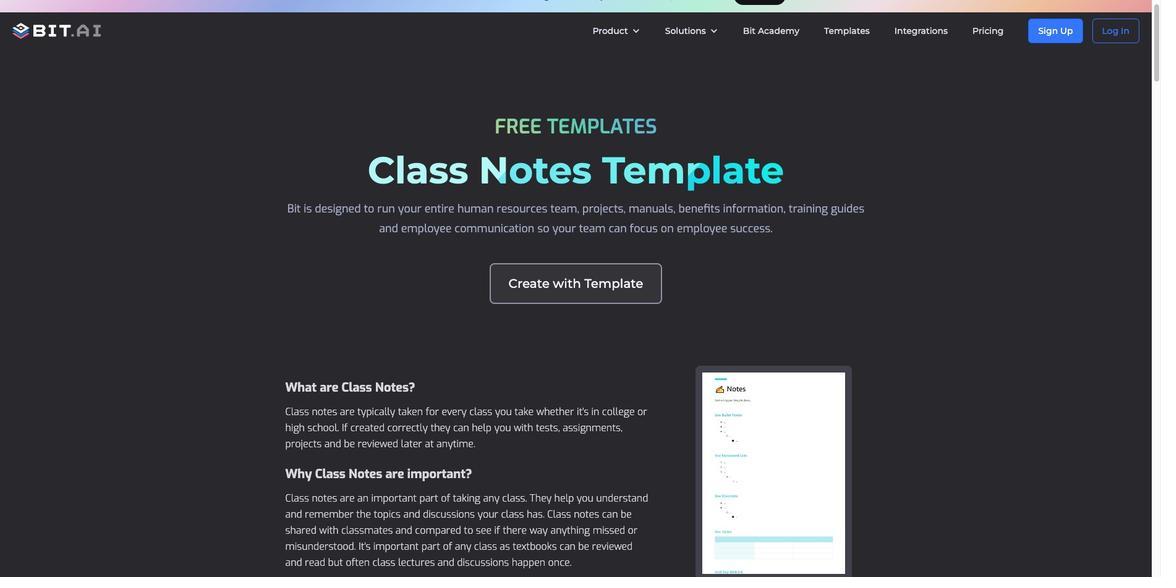 Task type: describe. For each thing, give the bounding box(es) containing it.
and inside bit is designed to run your entire human resources team, projects, manuals, benefits information, training guides and employee communication so your team can focus on employee success.
[[379, 221, 398, 236]]

integrations
[[895, 25, 948, 36]]

what
[[285, 380, 317, 396]]

bit for bit academy
[[743, 25, 756, 36]]

2 image
[[632, 27, 640, 35]]

pricing
[[973, 25, 1004, 36]]

or inside class notes are typically taken for every class you take whether it's in college or high school. if created correctly they can help you with tests, assignments, projects and be reviewed later at anytime.
[[638, 406, 647, 419]]

why
[[285, 466, 312, 483]]

class right often
[[373, 556, 395, 569]]

templates
[[547, 114, 657, 140]]

reviewed inside class notes are typically taken for every class you take whether it's in college or high school. if created correctly they can help you with tests, assignments, projects and be reviewed later at anytime.
[[358, 438, 398, 451]]

taking
[[453, 492, 480, 505]]

class right why
[[315, 466, 346, 483]]

why class notes are important?
[[285, 466, 472, 483]]

you inside class notes are an important part of taking any class. they help you understand and remember the topics and discussions your class has. class notes can be shared with classmates and compared to see if there way anything missed or misunderstood. it's important part of any class as textbooks can be reviewed and read but often class lectures and discussions happen once.
[[577, 492, 594, 505]]

1 vertical spatial part
[[421, 540, 440, 553]]

in
[[591, 406, 599, 419]]

school.
[[308, 422, 339, 435]]

1 horizontal spatial be
[[578, 540, 589, 553]]

can inside class notes are typically taken for every class you take whether it's in college or high school. if created correctly they can help you with tests, assignments, projects and be reviewed later at anytime.
[[453, 422, 469, 435]]

notes for high
[[312, 406, 337, 419]]

are inside class notes are typically taken for every class you take whether it's in college or high school. if created correctly they can help you with tests, assignments, projects and be reviewed later at anytime.
[[340, 406, 355, 419]]

team,
[[550, 202, 579, 216]]

help inside class notes are typically taken for every class you take whether it's in college or high school. if created correctly they can help you with tests, assignments, projects and be reviewed later at anytime.
[[472, 422, 492, 435]]

so
[[537, 221, 549, 236]]

important?
[[407, 466, 472, 483]]

every
[[442, 406, 467, 419]]

product button
[[580, 12, 653, 49]]

bit is designed to run your entire human resources team, projects, manuals, benefits information, training guides and employee communication so your team can focus on employee success.
[[287, 202, 864, 236]]

created
[[350, 422, 385, 435]]

class notes are an important part of taking any class. they help you understand and remember the topics and discussions your class has. class notes can be shared with classmates and compared to see if there way anything missed or misunderstood. it's important part of any class as textbooks can be reviewed and read but often class lectures and discussions happen once.
[[285, 492, 648, 569]]

1 employee from the left
[[401, 221, 452, 236]]

and right topics
[[403, 508, 420, 521]]

entire
[[425, 202, 454, 216]]

product
[[593, 25, 628, 36]]

2 employee from the left
[[677, 221, 727, 236]]

are down later
[[385, 466, 404, 483]]

sign up
[[1038, 25, 1073, 36]]

in
[[1121, 25, 1130, 36]]

for
[[426, 406, 439, 419]]

0 vertical spatial notes
[[479, 148, 592, 193]]

human
[[457, 202, 494, 216]]

topics
[[374, 508, 401, 521]]

and inside class notes are typically taken for every class you take whether it's in college or high school. if created correctly they can help you with tests, assignments, projects and be reviewed later at anytime.
[[324, 438, 341, 451]]

remember
[[305, 508, 354, 521]]

they
[[530, 492, 552, 505]]

high
[[285, 422, 305, 435]]

are right the what
[[320, 380, 338, 396]]

communication
[[455, 221, 534, 236]]

there
[[503, 524, 527, 537]]

1 vertical spatial be
[[621, 508, 632, 521]]

typically
[[357, 406, 395, 419]]

can inside bit is designed to run your entire human resources team, projects, manuals, benefits information, training guides and employee communication so your team can focus on employee success.
[[609, 221, 627, 236]]

classmates
[[341, 524, 393, 537]]

1 vertical spatial discussions
[[457, 556, 509, 569]]

anytime.
[[437, 438, 475, 451]]

happen
[[512, 556, 545, 569]]

0 vertical spatial with
[[553, 276, 581, 291]]

benefits
[[679, 202, 720, 216]]

team
[[579, 221, 606, 236]]

2 image
[[710, 27, 718, 35]]

college
[[602, 406, 635, 419]]

with inside class notes are typically taken for every class you take whether it's in college or high school. if created correctly they can help you with tests, assignments, projects and be reviewed later at anytime.
[[514, 422, 533, 435]]

free templates
[[495, 114, 657, 140]]

solutions
[[665, 25, 706, 36]]

create with template link
[[490, 263, 662, 304]]

1 vertical spatial of
[[443, 540, 452, 553]]

pricing link
[[960, 12, 1016, 49]]

at
[[425, 438, 434, 451]]

templates link
[[812, 12, 882, 49]]

manuals,
[[629, 202, 676, 216]]

bit academy link
[[731, 12, 812, 49]]

class inside class notes are typically taken for every class you take whether it's in college or high school. if created correctly they can help you with tests, assignments, projects and be reviewed later at anytime.
[[285, 406, 309, 419]]

reviewed inside class notes are an important part of taking any class. they help you understand and remember the topics and discussions your class has. class notes can be shared with classmates and compared to see if there way anything missed or misunderstood. it's important part of any class as textbooks can be reviewed and read but often class lectures and discussions happen once.
[[592, 540, 633, 553]]

information,
[[723, 202, 786, 216]]

tests,
[[536, 422, 560, 435]]

class.
[[502, 492, 527, 505]]

run
[[377, 202, 395, 216]]

way
[[530, 524, 548, 537]]

and up 'shared'
[[285, 508, 302, 521]]

sign up link
[[1029, 19, 1083, 43]]

1 horizontal spatial any
[[483, 492, 500, 505]]

or inside class notes are an important part of taking any class. they help you understand and remember the topics and discussions your class has. class notes can be shared with classmates and compared to see if there way anything missed or misunderstood. it's important part of any class as textbooks can be reviewed and read but often class lectures and discussions happen once.
[[628, 524, 638, 537]]

class up 'anything' on the bottom of page
[[547, 508, 571, 521]]

0 vertical spatial part
[[419, 492, 438, 505]]

once.
[[548, 556, 572, 569]]

solutions button
[[653, 12, 731, 49]]

it's
[[359, 540, 371, 553]]

lectures
[[398, 556, 435, 569]]

compared
[[415, 524, 461, 537]]

misunderstood.
[[285, 540, 356, 553]]

whether
[[536, 406, 574, 419]]

0 vertical spatial of
[[441, 492, 450, 505]]

notes?
[[375, 380, 415, 396]]



Task type: locate. For each thing, give the bounding box(es) containing it.
1 horizontal spatial notes
[[479, 148, 592, 193]]

0 vertical spatial any
[[483, 492, 500, 505]]

class up the entire
[[368, 148, 468, 193]]

be down 'anything' on the bottom of page
[[578, 540, 589, 553]]

0 horizontal spatial with
[[319, 524, 339, 537]]

create with template
[[509, 276, 643, 291]]

notes inside class notes are typically taken for every class you take whether it's in college or high school. if created correctly they can help you with tests, assignments, projects and be reviewed later at anytime.
[[312, 406, 337, 419]]

understand
[[596, 492, 648, 505]]

reviewed down the missed
[[592, 540, 633, 553]]

anything
[[551, 524, 590, 537]]

class right every
[[469, 406, 492, 419]]

0 horizontal spatial your
[[398, 202, 422, 216]]

class
[[368, 148, 468, 193], [342, 380, 372, 396], [285, 406, 309, 419], [315, 466, 346, 483], [285, 492, 309, 505], [547, 508, 571, 521]]

1 vertical spatial you
[[494, 422, 511, 435]]

1 vertical spatial or
[[628, 524, 638, 537]]

and down topics
[[396, 524, 412, 537]]

often
[[346, 556, 370, 569]]

0 horizontal spatial help
[[472, 422, 492, 435]]

you up 'anything' on the bottom of page
[[577, 492, 594, 505]]

shared
[[285, 524, 317, 537]]

what are class notes?
[[285, 380, 415, 396]]

bit inside the bit academy link
[[743, 25, 756, 36]]

of down compared
[[443, 540, 452, 553]]

notes
[[312, 406, 337, 419], [312, 492, 337, 505], [574, 508, 599, 521]]

navigation containing product
[[580, 12, 1152, 49]]

with down remember
[[319, 524, 339, 537]]

navigation
[[580, 12, 1152, 49]]

discussions up compared
[[423, 508, 475, 521]]

2 vertical spatial notes
[[574, 508, 599, 521]]

your inside class notes are an important part of taking any class. they help you understand and remember the topics and discussions your class has. class notes can be shared with classmates and compared to see if there way anything missed or misunderstood. it's important part of any class as textbooks can be reviewed and read but often class lectures and discussions happen once.
[[478, 508, 498, 521]]

see
[[476, 524, 492, 537]]

0 horizontal spatial employee
[[401, 221, 452, 236]]

1 vertical spatial with
[[514, 422, 533, 435]]

notes up remember
[[312, 492, 337, 505]]

projects
[[285, 438, 322, 451]]

class down class.
[[501, 508, 524, 521]]

be inside class notes are typically taken for every class you take whether it's in college or high school. if created correctly they can help you with tests, assignments, projects and be reviewed later at anytime.
[[344, 438, 355, 451]]

your for taking
[[478, 508, 498, 521]]

textbooks
[[513, 540, 557, 553]]

0 vertical spatial reviewed
[[358, 438, 398, 451]]

2 vertical spatial be
[[578, 540, 589, 553]]

1 vertical spatial notes
[[349, 466, 382, 483]]

help inside class notes are an important part of taking any class. they help you understand and remember the topics and discussions your class has. class notes can be shared with classmates and compared to see if there way anything missed or misunderstood. it's important part of any class as textbooks can be reviewed and read but often class lectures and discussions happen once.
[[554, 492, 574, 505]]

bit inside bit is designed to run your entire human resources team, projects, manuals, benefits information, training guides and employee communication so your team can focus on employee success.
[[287, 202, 301, 216]]

1 vertical spatial to
[[464, 524, 473, 537]]

create
[[509, 276, 550, 291]]

on
[[661, 221, 674, 236]]

0 vertical spatial or
[[638, 406, 647, 419]]

as
[[500, 540, 510, 553]]

class up typically
[[342, 380, 372, 396]]

notes up 'anything' on the bottom of page
[[574, 508, 599, 521]]

bit for bit is designed to run your entire human resources team, projects, manuals, benefits information, training guides and employee communication so your team can focus on employee success.
[[287, 202, 301, 216]]

bit left is
[[287, 202, 301, 216]]

1 vertical spatial reviewed
[[592, 540, 633, 553]]

you left tests, at the bottom
[[494, 422, 511, 435]]

resources
[[497, 202, 548, 216]]

any left class.
[[483, 492, 500, 505]]

0 vertical spatial to
[[364, 202, 374, 216]]

free
[[495, 114, 542, 140]]

2 horizontal spatial be
[[621, 508, 632, 521]]

part down compared
[[421, 540, 440, 553]]

your up see
[[478, 508, 498, 521]]

1 vertical spatial important
[[373, 540, 419, 553]]

with right create on the left of the page
[[553, 276, 581, 291]]

you left take
[[495, 406, 512, 419]]

0 vertical spatial bit
[[743, 25, 756, 36]]

2 vertical spatial with
[[319, 524, 339, 537]]

template for create with template
[[584, 276, 643, 291]]

if
[[342, 422, 348, 435]]

up
[[1060, 25, 1073, 36]]

bit left academy
[[743, 25, 756, 36]]

log in
[[1102, 25, 1130, 36]]

your right "run"
[[398, 202, 422, 216]]

2 vertical spatial you
[[577, 492, 594, 505]]

to inside class notes are an important part of taking any class. they help you understand and remember the topics and discussions your class has. class notes can be shared with classmates and compared to see if there way anything missed or misunderstood. it's important part of any class as textbooks can be reviewed and read but often class lectures and discussions happen once.
[[464, 524, 473, 537]]

to left see
[[464, 524, 473, 537]]

are inside class notes are an important part of taking any class. they help you understand and remember the topics and discussions your class has. class notes can be shared with classmates and compared to see if there way anything missed or misunderstood. it's important part of any class as textbooks can be reviewed and read but often class lectures and discussions happen once.
[[340, 492, 355, 505]]

but
[[328, 556, 343, 569]]

can down 'anything' on the bottom of page
[[560, 540, 576, 553]]

if
[[494, 524, 500, 537]]

1 vertical spatial your
[[552, 221, 576, 236]]

an
[[357, 492, 369, 505]]

be down the understand
[[621, 508, 632, 521]]

important up 'lectures' at bottom
[[373, 540, 419, 553]]

can up the missed
[[602, 508, 618, 521]]

2 vertical spatial your
[[478, 508, 498, 521]]

notes up resources in the top of the page
[[479, 148, 592, 193]]

class notes template
[[368, 148, 784, 193]]

has.
[[527, 508, 545, 521]]

success.
[[730, 221, 773, 236]]

to inside bit is designed to run your entire human resources team, projects, manuals, benefits information, training guides and employee communication so your team can focus on employee success.
[[364, 202, 374, 216]]

part down important?
[[419, 492, 438, 505]]

notes up an
[[349, 466, 382, 483]]

they
[[431, 422, 450, 435]]

0 horizontal spatial bit
[[287, 202, 301, 216]]

any down compared
[[455, 540, 471, 553]]

class inside class notes are typically taken for every class you take whether it's in college or high school. if created correctly they can help you with tests, assignments, projects and be reviewed later at anytime.
[[469, 406, 492, 419]]

you
[[495, 406, 512, 419], [494, 422, 511, 435], [577, 492, 594, 505]]

integrations link
[[882, 12, 960, 49]]

template for class notes template
[[602, 148, 784, 193]]

0 horizontal spatial to
[[364, 202, 374, 216]]

1 horizontal spatial bit
[[743, 25, 756, 36]]

assignments,
[[563, 422, 623, 435]]

1 vertical spatial template
[[584, 276, 643, 291]]

employee down benefits
[[677, 221, 727, 236]]

and down "run"
[[379, 221, 398, 236]]

training
[[789, 202, 828, 216]]

focus
[[630, 221, 658, 236]]

class notes are typically taken for every class you take whether it's in college or high school. if created correctly they can help you with tests, assignments, projects and be reviewed later at anytime.
[[285, 406, 647, 451]]

0 vertical spatial you
[[495, 406, 512, 419]]

with
[[553, 276, 581, 291], [514, 422, 533, 435], [319, 524, 339, 537]]

the
[[356, 508, 371, 521]]

0 horizontal spatial reviewed
[[358, 438, 398, 451]]

class up high at the bottom left of the page
[[285, 406, 309, 419]]

class down why
[[285, 492, 309, 505]]

can down "projects,"
[[609, 221, 627, 236]]

1 horizontal spatial employee
[[677, 221, 727, 236]]

taken
[[398, 406, 423, 419]]

of left taking
[[441, 492, 450, 505]]

read
[[305, 556, 325, 569]]

0 horizontal spatial notes
[[349, 466, 382, 483]]

later
[[401, 438, 422, 451]]

0 vertical spatial notes
[[312, 406, 337, 419]]

1 vertical spatial bit
[[287, 202, 301, 216]]

0 vertical spatial template
[[602, 148, 784, 193]]

class down see
[[474, 540, 497, 553]]

templates
[[824, 25, 870, 36]]

help right they in the left bottom of the page
[[554, 492, 574, 505]]

or right college
[[638, 406, 647, 419]]

bit academy
[[743, 25, 799, 36]]

guides
[[831, 202, 864, 216]]

to left "run"
[[364, 202, 374, 216]]

correctly
[[387, 422, 428, 435]]

class notes template image
[[696, 366, 852, 578]]

0 vertical spatial your
[[398, 202, 422, 216]]

designed
[[315, 202, 361, 216]]

and right 'lectures' at bottom
[[438, 556, 454, 569]]

is
[[304, 202, 312, 216]]

notes up school.
[[312, 406, 337, 419]]

sign
[[1038, 25, 1058, 36]]

0 vertical spatial discussions
[[423, 508, 475, 521]]

2 horizontal spatial your
[[552, 221, 576, 236]]

help up 'anytime.'
[[472, 422, 492, 435]]

log
[[1102, 25, 1119, 36]]

0 vertical spatial important
[[371, 492, 417, 505]]

0 vertical spatial be
[[344, 438, 355, 451]]

can up 'anytime.'
[[453, 422, 469, 435]]

template up benefits
[[602, 148, 784, 193]]

banner
[[0, 12, 1152, 49]]

or right the missed
[[628, 524, 638, 537]]

projects,
[[582, 202, 626, 216]]

and left 'read'
[[285, 556, 302, 569]]

1 horizontal spatial with
[[514, 422, 533, 435]]

template down team
[[584, 276, 643, 291]]

and
[[379, 221, 398, 236], [324, 438, 341, 451], [285, 508, 302, 521], [403, 508, 420, 521], [396, 524, 412, 537], [285, 556, 302, 569], [438, 556, 454, 569]]

important up topics
[[371, 492, 417, 505]]

0 horizontal spatial be
[[344, 438, 355, 451]]

be down if
[[344, 438, 355, 451]]

are left an
[[340, 492, 355, 505]]

discussions down "as"
[[457, 556, 509, 569]]

1 vertical spatial notes
[[312, 492, 337, 505]]

1 horizontal spatial to
[[464, 524, 473, 537]]

it's
[[577, 406, 589, 419]]

important
[[371, 492, 417, 505], [373, 540, 419, 553]]

your for human
[[552, 221, 576, 236]]

your down team,
[[552, 221, 576, 236]]

reviewed down created
[[358, 438, 398, 451]]

employee down the entire
[[401, 221, 452, 236]]

and down school.
[[324, 438, 341, 451]]

0 vertical spatial help
[[472, 422, 492, 435]]

1 horizontal spatial reviewed
[[592, 540, 633, 553]]

1 vertical spatial help
[[554, 492, 574, 505]]

log in link
[[1092, 19, 1140, 43]]

notes for remember
[[312, 492, 337, 505]]

missed
[[593, 524, 625, 537]]

1 horizontal spatial help
[[554, 492, 574, 505]]

of
[[441, 492, 450, 505], [443, 540, 452, 553]]

or
[[638, 406, 647, 419], [628, 524, 638, 537]]

discussions
[[423, 508, 475, 521], [457, 556, 509, 569]]

banner containing product
[[0, 12, 1152, 49]]

2 horizontal spatial with
[[553, 276, 581, 291]]

are
[[320, 380, 338, 396], [340, 406, 355, 419], [385, 466, 404, 483], [340, 492, 355, 505]]

academy
[[758, 25, 799, 36]]

1 vertical spatial any
[[455, 540, 471, 553]]

help
[[472, 422, 492, 435], [554, 492, 574, 505]]

0 horizontal spatial any
[[455, 540, 471, 553]]

with inside class notes are an important part of taking any class. they help you understand and remember the topics and discussions your class has. class notes can be shared with classmates and compared to see if there way anything missed or misunderstood. it's important part of any class as textbooks can be reviewed and read but often class lectures and discussions happen once.
[[319, 524, 339, 537]]

are up if
[[340, 406, 355, 419]]

with down take
[[514, 422, 533, 435]]

take
[[515, 406, 534, 419]]

1 horizontal spatial your
[[478, 508, 498, 521]]



Task type: vqa. For each thing, say whether or not it's contained in the screenshot.
help in Class notes are typically taken for every class you take whether it's in college or high school. If created correctly they can help you with tests, assignments, projects and be reviewed later at anytime.
yes



